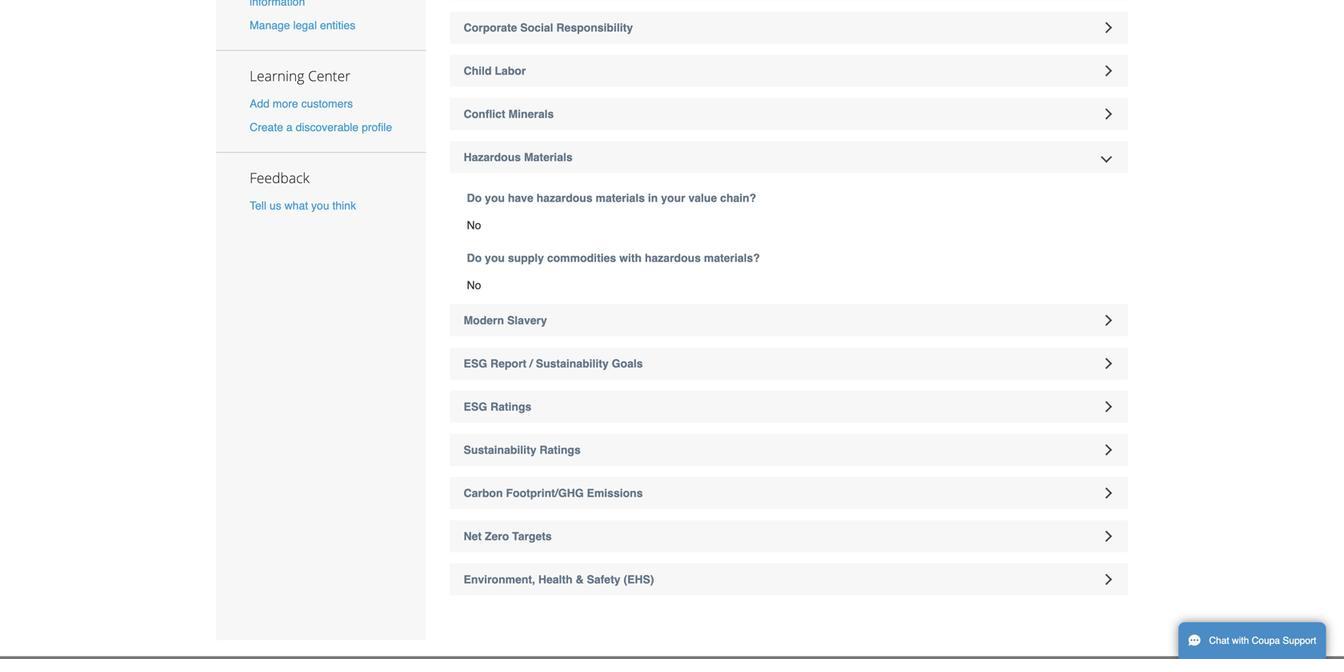 Task type: vqa. For each thing, say whether or not it's contained in the screenshot.
sheet
no



Task type: describe. For each thing, give the bounding box(es) containing it.
ratings for esg ratings
[[490, 400, 531, 413]]

0 vertical spatial sustainability
[[536, 357, 609, 370]]

footprint/ghg
[[506, 487, 584, 500]]

modern slavery heading
[[450, 304, 1128, 336]]

materials?
[[704, 252, 760, 264]]

hazardous
[[464, 151, 521, 164]]

net zero targets button
[[450, 520, 1128, 552]]

a
[[286, 121, 293, 133]]

health
[[538, 573, 573, 586]]

learning center
[[250, 66, 350, 85]]

chat with coupa support
[[1209, 635, 1316, 646]]

1 vertical spatial sustainability
[[464, 444, 536, 456]]

ratings for sustainability ratings
[[540, 444, 581, 456]]

add more customers link
[[250, 97, 353, 110]]

goals
[[612, 357, 643, 370]]

conflict minerals heading
[[450, 98, 1128, 130]]

carbon footprint/ghg emissions button
[[450, 477, 1128, 509]]

chat
[[1209, 635, 1229, 646]]

sustainability ratings
[[464, 444, 581, 456]]

&
[[576, 573, 584, 586]]

do for do you supply commodities with hazardous materials?
[[467, 252, 482, 264]]

safety
[[587, 573, 620, 586]]

0 horizontal spatial with
[[619, 252, 642, 264]]

feedback
[[250, 168, 310, 187]]

net zero targets
[[464, 530, 552, 543]]

discoverable
[[296, 121, 359, 133]]

carbon footprint/ghg emissions heading
[[450, 477, 1128, 509]]

carbon
[[464, 487, 503, 500]]

sustainability ratings button
[[450, 434, 1128, 466]]

coupa
[[1252, 635, 1280, 646]]

conflict
[[464, 108, 505, 120]]

child labor heading
[[450, 55, 1128, 87]]

do you have hazardous materials in your value chain?
[[467, 192, 756, 204]]

your
[[661, 192, 685, 204]]

you for do you supply commodities with hazardous materials?
[[485, 252, 505, 264]]

entities
[[320, 19, 355, 32]]

carbon footprint/ghg emissions
[[464, 487, 643, 500]]

2 no from the top
[[467, 279, 481, 292]]

1 vertical spatial hazardous
[[645, 252, 701, 264]]

corporate social responsibility heading
[[450, 12, 1128, 44]]

materials
[[596, 192, 645, 204]]

emissions
[[587, 487, 643, 500]]

0 horizontal spatial hazardous
[[537, 192, 593, 204]]

customers
[[301, 97, 353, 110]]

esg ratings
[[464, 400, 531, 413]]

hazardous materials heading
[[450, 141, 1128, 173]]

slavery
[[507, 314, 547, 327]]

environment,
[[464, 573, 535, 586]]

(ehs)
[[624, 573, 654, 586]]

social
[[520, 21, 553, 34]]

you for do you have hazardous materials in your value chain?
[[485, 192, 505, 204]]

child
[[464, 64, 492, 77]]

1 no from the top
[[467, 219, 481, 232]]

esg ratings heading
[[450, 391, 1128, 423]]

esg report / sustainability goals button
[[450, 348, 1128, 380]]



Task type: locate. For each thing, give the bounding box(es) containing it.
do you supply commodities with hazardous materials?
[[467, 252, 760, 264]]

modern slavery
[[464, 314, 547, 327]]

zero
[[485, 530, 509, 543]]

sustainability down esg ratings
[[464, 444, 536, 456]]

what
[[284, 199, 308, 212]]

create a discoverable profile
[[250, 121, 392, 133]]

supply
[[508, 252, 544, 264]]

in
[[648, 192, 658, 204]]

responsibility
[[556, 21, 633, 34]]

0 vertical spatial no
[[467, 219, 481, 232]]

with right commodities
[[619, 252, 642, 264]]

esg up sustainability ratings
[[464, 400, 487, 413]]

1 vertical spatial with
[[1232, 635, 1249, 646]]

hazardous materials button
[[450, 141, 1128, 173]]

materials
[[524, 151, 573, 164]]

sustainability
[[536, 357, 609, 370], [464, 444, 536, 456]]

conflict minerals
[[464, 108, 554, 120]]

ratings
[[490, 400, 531, 413], [540, 444, 581, 456]]

1 vertical spatial ratings
[[540, 444, 581, 456]]

corporate social responsibility
[[464, 21, 633, 34]]

you left have
[[485, 192, 505, 204]]

2 do from the top
[[467, 252, 482, 264]]

environment, health & safety (ehs)
[[464, 573, 654, 586]]

esg ratings button
[[450, 391, 1128, 423]]

create
[[250, 121, 283, 133]]

corporate social responsibility button
[[450, 12, 1128, 44]]

ratings inside 'dropdown button'
[[490, 400, 531, 413]]

hazardous right have
[[537, 192, 593, 204]]

no down hazardous on the left top of the page
[[467, 219, 481, 232]]

0 vertical spatial ratings
[[490, 400, 531, 413]]

1 horizontal spatial ratings
[[540, 444, 581, 456]]

center
[[308, 66, 350, 85]]

1 do from the top
[[467, 192, 482, 204]]

ratings down report
[[490, 400, 531, 413]]

corporate
[[464, 21, 517, 34]]

modern slavery button
[[450, 304, 1128, 336]]

do left supply
[[467, 252, 482, 264]]

net
[[464, 530, 482, 543]]

esg for esg report / sustainability goals
[[464, 357, 487, 370]]

esg
[[464, 357, 487, 370], [464, 400, 487, 413]]

learning
[[250, 66, 304, 85]]

add
[[250, 97, 270, 110]]

manage legal entities
[[250, 19, 355, 32]]

labor
[[495, 64, 526, 77]]

targets
[[512, 530, 552, 543]]

1 vertical spatial no
[[467, 279, 481, 292]]

sustainability right /
[[536, 357, 609, 370]]

do
[[467, 192, 482, 204], [467, 252, 482, 264]]

minerals
[[508, 108, 554, 120]]

1 vertical spatial esg
[[464, 400, 487, 413]]

esg inside esg report / sustainability goals dropdown button
[[464, 357, 487, 370]]

esg left report
[[464, 357, 487, 370]]

with
[[619, 252, 642, 264], [1232, 635, 1249, 646]]

support
[[1283, 635, 1316, 646]]

manage legal entities link
[[250, 19, 355, 32]]

child labor
[[464, 64, 526, 77]]

tell
[[250, 199, 266, 212]]

esg report / sustainability goals heading
[[450, 348, 1128, 380]]

2 esg from the top
[[464, 400, 487, 413]]

hazardous materials
[[464, 151, 573, 164]]

think
[[332, 199, 356, 212]]

no up modern
[[467, 279, 481, 292]]

with inside button
[[1232, 635, 1249, 646]]

tell us what you think button
[[250, 197, 356, 213]]

hazardous
[[537, 192, 593, 204], [645, 252, 701, 264]]

you
[[485, 192, 505, 204], [311, 199, 329, 212], [485, 252, 505, 264]]

commodities
[[547, 252, 616, 264]]

you left "think"
[[311, 199, 329, 212]]

0 vertical spatial hazardous
[[537, 192, 593, 204]]

net zero targets heading
[[450, 520, 1128, 552]]

value
[[688, 192, 717, 204]]

you left supply
[[485, 252, 505, 264]]

1 horizontal spatial with
[[1232, 635, 1249, 646]]

esg inside "esg ratings" 'dropdown button'
[[464, 400, 487, 413]]

child labor button
[[450, 55, 1128, 87]]

0 horizontal spatial ratings
[[490, 400, 531, 413]]

have
[[508, 192, 533, 204]]

hazardous left materials?
[[645, 252, 701, 264]]

add more customers
[[250, 97, 353, 110]]

do for do you have hazardous materials in your value chain?
[[467, 192, 482, 204]]

ratings up the carbon footprint/ghg emissions
[[540, 444, 581, 456]]

us
[[270, 199, 281, 212]]

conflict minerals button
[[450, 98, 1128, 130]]

legal
[[293, 19, 317, 32]]

1 horizontal spatial hazardous
[[645, 252, 701, 264]]

chat with coupa support button
[[1178, 622, 1326, 659]]

sustainability ratings heading
[[450, 434, 1128, 466]]

tell us what you think
[[250, 199, 356, 212]]

1 esg from the top
[[464, 357, 487, 370]]

create a discoverable profile link
[[250, 121, 392, 133]]

you inside button
[[311, 199, 329, 212]]

profile
[[362, 121, 392, 133]]

no
[[467, 219, 481, 232], [467, 279, 481, 292]]

manage
[[250, 19, 290, 32]]

environment, health & safety (ehs) heading
[[450, 564, 1128, 596]]

/
[[530, 357, 533, 370]]

ratings inside dropdown button
[[540, 444, 581, 456]]

with right chat
[[1232, 635, 1249, 646]]

do down hazardous on the left top of the page
[[467, 192, 482, 204]]

esg for esg ratings
[[464, 400, 487, 413]]

more
[[273, 97, 298, 110]]

0 vertical spatial with
[[619, 252, 642, 264]]

1 vertical spatial do
[[467, 252, 482, 264]]

modern
[[464, 314, 504, 327]]

0 vertical spatial esg
[[464, 357, 487, 370]]

esg report / sustainability goals
[[464, 357, 643, 370]]

report
[[490, 357, 526, 370]]

environment, health & safety (ehs) button
[[450, 564, 1128, 596]]

0 vertical spatial do
[[467, 192, 482, 204]]

chain?
[[720, 192, 756, 204]]



